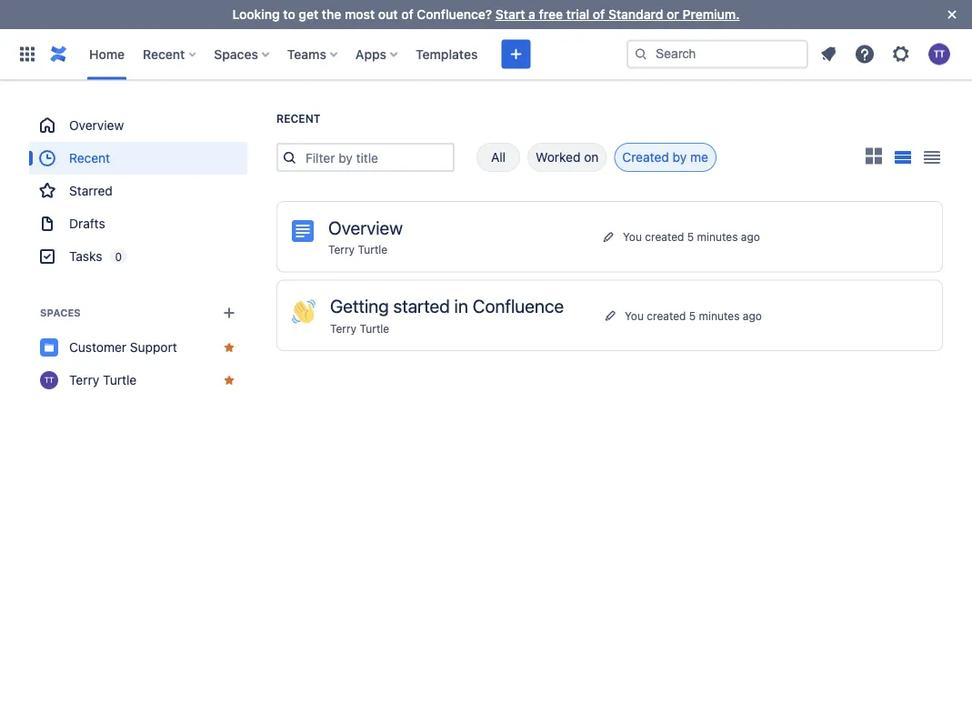 Task type: vqa. For each thing, say whether or not it's contained in the screenshot.
RECENT link
yes



Task type: locate. For each thing, give the bounding box(es) containing it.
worked on
[[536, 150, 599, 165]]

0 vertical spatial spaces
[[214, 46, 258, 61]]

terry turtle
[[69, 373, 137, 388]]

1 vertical spatial spaces
[[40, 307, 81, 319]]

recent down teams
[[277, 112, 321, 125]]

0
[[115, 250, 122, 263]]

Search field
[[627, 40, 809, 69]]

global element
[[11, 29, 623, 80]]

terry down getting
[[330, 322, 357, 335]]

get
[[299, 7, 319, 22]]

0 horizontal spatial spaces
[[40, 307, 81, 319]]

start a free trial of standard or premium. link
[[496, 7, 740, 22]]

customer support link
[[29, 331, 247, 364]]

1 vertical spatial terry turtle link
[[330, 322, 390, 335]]

recent inside popup button
[[143, 46, 185, 61]]

starred
[[69, 183, 113, 198]]

overview link
[[29, 109, 247, 142]]

recent up starred
[[69, 151, 110, 166]]

2 vertical spatial terry turtle link
[[29, 364, 247, 397]]

0 vertical spatial terry
[[328, 243, 355, 256]]

1 of from the left
[[401, 7, 414, 22]]

terry turtle link down customer support
[[29, 364, 247, 397]]

terry turtle link up getting
[[328, 243, 388, 256]]

settings icon image
[[891, 43, 913, 65]]

you created 5 minutes ago
[[623, 230, 761, 243], [625, 309, 762, 322]]

1 vertical spatial you
[[625, 309, 644, 322]]

0 vertical spatial ago
[[741, 230, 761, 243]]

notification icon image
[[818, 43, 840, 65]]

you created 5 minutes ago for overview
[[623, 230, 761, 243]]

tab list containing all
[[455, 143, 717, 172]]

home
[[89, 46, 125, 61]]

group
[[29, 109, 247, 273]]

terry turtle link down getting
[[330, 322, 390, 335]]

looking to get the most out of confluence? start a free trial of standard or premium.
[[232, 7, 740, 22]]

terry
[[328, 243, 355, 256], [330, 322, 357, 335], [69, 373, 99, 388]]

or
[[667, 7, 680, 22]]

unstar this space image
[[222, 340, 237, 355]]

0 vertical spatial terry turtle link
[[328, 243, 388, 256]]

1 horizontal spatial overview
[[328, 217, 403, 238]]

customer support
[[69, 340, 177, 355]]

0 horizontal spatial overview
[[69, 118, 124, 133]]

page image
[[292, 220, 314, 242]]

create image
[[505, 43, 527, 65]]

home link
[[84, 40, 130, 69]]

getting
[[330, 295, 389, 317]]

1 vertical spatial you created 5 minutes ago
[[625, 309, 762, 322]]

of right out
[[401, 7, 414, 22]]

overview for overview
[[69, 118, 124, 133]]

turtle inside the getting started in confluence terry turtle
[[360, 322, 390, 335]]

worked
[[536, 150, 581, 165]]

you
[[623, 230, 642, 243], [625, 309, 644, 322]]

1 horizontal spatial recent
[[143, 46, 185, 61]]

1 vertical spatial ago
[[743, 309, 762, 322]]

out
[[378, 7, 398, 22]]

of
[[401, 7, 414, 22], [593, 7, 605, 22]]

minutes
[[698, 230, 738, 243], [699, 309, 740, 322]]

spaces
[[214, 46, 258, 61], [40, 307, 81, 319]]

0 horizontal spatial of
[[401, 7, 414, 22]]

0 vertical spatial turtle
[[358, 243, 388, 256]]

0 vertical spatial created
[[645, 230, 685, 243]]

:wave: image
[[292, 300, 316, 323], [292, 300, 316, 323]]

close image
[[942, 4, 964, 25]]

recent right home
[[143, 46, 185, 61]]

0 vertical spatial minutes
[[698, 230, 738, 243]]

recent link
[[29, 142, 247, 175]]

turtle down customer support
[[103, 373, 137, 388]]

5 for getting started in confluence
[[690, 309, 696, 322]]

of right trial
[[593, 7, 605, 22]]

0 vertical spatial recent
[[143, 46, 185, 61]]

1 horizontal spatial spaces
[[214, 46, 258, 61]]

confluence
[[473, 295, 564, 317]]

tab list
[[455, 143, 717, 172]]

1 vertical spatial overview
[[328, 217, 403, 238]]

1 vertical spatial minutes
[[699, 309, 740, 322]]

teams
[[287, 46, 327, 61]]

me
[[691, 150, 709, 165]]

0 vertical spatial you
[[623, 230, 642, 243]]

created
[[645, 230, 685, 243], [647, 309, 686, 322]]

worked on button
[[528, 143, 607, 172]]

customer
[[69, 340, 126, 355]]

2 vertical spatial recent
[[69, 151, 110, 166]]

turtle up getting
[[358, 243, 388, 256]]

most
[[345, 7, 375, 22]]

spaces button
[[209, 40, 276, 69]]

overview for overview terry turtle
[[328, 217, 403, 238]]

templates link
[[410, 40, 484, 69]]

turtle down getting
[[360, 322, 390, 335]]

appswitcher icon image
[[16, 43, 38, 65]]

terry up getting
[[328, 243, 355, 256]]

terry turtle link for started
[[330, 322, 390, 335]]

spaces down looking
[[214, 46, 258, 61]]

5
[[688, 230, 694, 243], [690, 309, 696, 322]]

group containing overview
[[29, 109, 247, 273]]

banner
[[0, 29, 973, 80]]

1 horizontal spatial of
[[593, 7, 605, 22]]

0 vertical spatial you created 5 minutes ago
[[623, 230, 761, 243]]

1 vertical spatial terry
[[330, 322, 357, 335]]

apps button
[[350, 40, 405, 69]]

overview
[[69, 118, 124, 133], [328, 217, 403, 238]]

0 vertical spatial 5
[[688, 230, 694, 243]]

search image
[[634, 47, 649, 61]]

created for getting started in confluence
[[647, 309, 686, 322]]

1 vertical spatial created
[[647, 309, 686, 322]]

overview right page 'icon'
[[328, 217, 403, 238]]

the
[[322, 7, 342, 22]]

standard
[[609, 7, 664, 22]]

on
[[584, 150, 599, 165]]

started
[[394, 295, 450, 317]]

spaces up customer
[[40, 307, 81, 319]]

cards image
[[863, 145, 885, 167]]

1 vertical spatial 5
[[690, 309, 696, 322]]

0 vertical spatial overview
[[69, 118, 124, 133]]

banner containing home
[[0, 29, 973, 80]]

your profile and preferences image
[[929, 43, 951, 65]]

a
[[529, 7, 536, 22]]

help icon image
[[854, 43, 876, 65]]

2 horizontal spatial recent
[[277, 112, 321, 125]]

ago
[[741, 230, 761, 243], [743, 309, 762, 322]]

recent
[[143, 46, 185, 61], [277, 112, 321, 125], [69, 151, 110, 166]]

confluence?
[[417, 7, 492, 22]]

all button
[[477, 143, 520, 172]]

1 vertical spatial turtle
[[360, 322, 390, 335]]

terry turtle link
[[328, 243, 388, 256], [330, 322, 390, 335], [29, 364, 247, 397]]

overview up recent link
[[69, 118, 124, 133]]

turtle
[[358, 243, 388, 256], [360, 322, 390, 335], [103, 373, 137, 388]]

created
[[623, 150, 669, 165]]

terry down customer
[[69, 373, 99, 388]]



Task type: describe. For each thing, give the bounding box(es) containing it.
2 of from the left
[[593, 7, 605, 22]]

starred link
[[29, 175, 247, 207]]

unstar this space image
[[222, 373, 237, 388]]

minutes for overview
[[698, 230, 738, 243]]

support
[[130, 340, 177, 355]]

tasks
[[69, 249, 102, 264]]

created by me button
[[615, 143, 717, 172]]

to
[[283, 7, 296, 22]]

2 vertical spatial turtle
[[103, 373, 137, 388]]

compact list image
[[922, 146, 944, 168]]

getting started in confluence terry turtle
[[330, 295, 564, 335]]

you for getting started in confluence
[[625, 309, 644, 322]]

terry inside 'overview terry turtle'
[[328, 243, 355, 256]]

1 vertical spatial recent
[[277, 112, 321, 125]]

ago for getting started in confluence
[[743, 309, 762, 322]]

0 horizontal spatial recent
[[69, 151, 110, 166]]

by
[[673, 150, 687, 165]]

terry inside the getting started in confluence terry turtle
[[330, 322, 357, 335]]

create a space image
[[218, 302, 240, 324]]

start
[[496, 7, 525, 22]]

looking
[[232, 7, 280, 22]]

confluence image
[[47, 43, 69, 65]]

in
[[455, 295, 468, 317]]

premium.
[[683, 7, 740, 22]]

terry turtle link for terry
[[328, 243, 388, 256]]

apps
[[356, 46, 387, 61]]

recent button
[[137, 40, 203, 69]]

confluence image
[[47, 43, 69, 65]]

drafts
[[69, 216, 105, 231]]

list image
[[895, 151, 912, 164]]

all
[[491, 150, 506, 165]]

teams button
[[282, 40, 345, 69]]

5 for overview
[[688, 230, 694, 243]]

overview terry turtle
[[328, 217, 403, 256]]

you for overview
[[623, 230, 642, 243]]

free
[[539, 7, 563, 22]]

turtle inside 'overview terry turtle'
[[358, 243, 388, 256]]

drafts link
[[29, 207, 247, 240]]

you created 5 minutes ago for getting started in confluence
[[625, 309, 762, 322]]

trial
[[567, 7, 590, 22]]

created by me
[[623, 150, 709, 165]]

templates
[[416, 46, 478, 61]]

2 vertical spatial terry
[[69, 373, 99, 388]]

ago for overview
[[741, 230, 761, 243]]

created for overview
[[645, 230, 685, 243]]

minutes for getting started in confluence
[[699, 309, 740, 322]]

spaces inside popup button
[[214, 46, 258, 61]]

Filter by title field
[[300, 145, 453, 170]]



